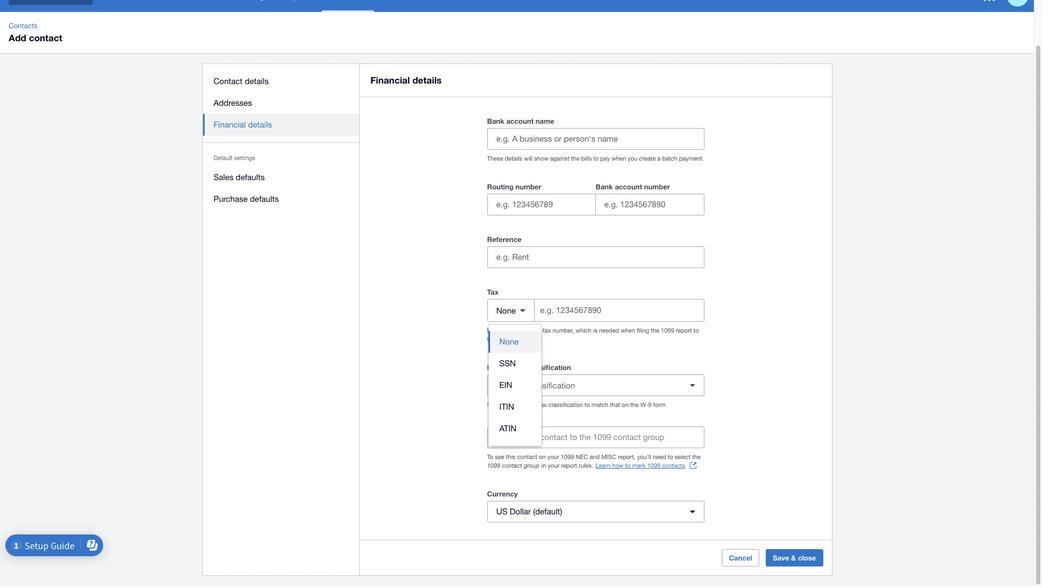 Task type: locate. For each thing, give the bounding box(es) containing it.
0 horizontal spatial bank
[[487, 117, 504, 125]]

0 vertical spatial tax
[[543, 327, 551, 334]]

account left 'name'
[[506, 117, 534, 125]]

on inside to see this contact on your 1099 nec and misc report, you'll need to select the 1099 contact group in your report rules. learn how to mark 1099 contacts
[[539, 454, 546, 460]]

2 vertical spatial your
[[548, 463, 560, 469]]

these
[[487, 155, 503, 162]]

1 horizontal spatial this
[[525, 433, 538, 442]]

mark
[[632, 463, 646, 469]]

bank account name
[[487, 117, 554, 125]]

group
[[487, 180, 704, 216], [489, 325, 542, 446]]

to right 'filing'
[[694, 327, 699, 334]]

1099 right 'filing'
[[661, 327, 674, 334]]

1 vertical spatial financial
[[214, 120, 246, 129]]

number
[[516, 182, 541, 191], [644, 182, 670, 191]]

0 vertical spatial group
[[643, 433, 665, 442]]

currency
[[487, 490, 518, 498]]

none down tax
[[496, 306, 516, 315]]

1 horizontal spatial group
[[643, 433, 665, 442]]

1 vertical spatial add
[[508, 433, 523, 442]]

financial inside button
[[214, 120, 246, 129]]

name
[[536, 117, 554, 125]]

a inside popup button
[[521, 381, 526, 390]]

federal tax classification
[[487, 363, 571, 372]]

bank account number
[[596, 182, 670, 191]]

save & close
[[773, 554, 816, 562]]

0 vertical spatial on
[[622, 402, 629, 408]]

0 horizontal spatial a
[[521, 381, 526, 390]]

0 horizontal spatial on
[[539, 454, 546, 460]]

financial details inside financial details button
[[214, 120, 272, 129]]

contact
[[29, 32, 62, 43], [540, 433, 568, 442], [614, 433, 641, 442], [517, 454, 537, 460], [502, 462, 522, 469]]

bills
[[581, 155, 592, 162]]

against
[[550, 155, 570, 162]]

financial details
[[370, 74, 442, 86], [214, 120, 272, 129]]

tax left "number,"
[[543, 327, 551, 334]]

Routing number field
[[488, 194, 595, 215]]

0 vertical spatial report
[[676, 327, 692, 334]]

account for name
[[506, 117, 534, 125]]

classification up select a classification
[[527, 363, 571, 372]]

1 vertical spatial classification
[[528, 381, 575, 390]]

report right 'filing'
[[676, 327, 692, 334]]

batch
[[662, 155, 678, 162]]

defaults down settings
[[236, 173, 265, 182]]

contact inside contacts add contact
[[29, 32, 62, 43]]

to
[[487, 454, 493, 460]]

defaults down sales defaults button
[[250, 194, 279, 204]]

the down enter
[[487, 336, 496, 343]]

2 vertical spatial tax
[[539, 402, 547, 408]]

us
[[496, 507, 508, 516]]

add
[[9, 32, 26, 43], [508, 433, 523, 442]]

0 vertical spatial your
[[503, 327, 515, 334]]

1 number from the left
[[516, 182, 541, 191]]

when left you
[[612, 155, 626, 162]]

none down enter
[[499, 337, 519, 346]]

your
[[503, 327, 515, 334], [547, 454, 559, 460], [548, 463, 560, 469]]

a
[[658, 155, 661, 162], [521, 381, 526, 390]]

details
[[413, 74, 442, 86], [245, 77, 269, 86], [248, 120, 272, 129], [505, 155, 522, 162]]

0 vertical spatial a
[[658, 155, 661, 162]]

1099 down 'need'
[[647, 463, 661, 469]]

the right the select
[[692, 454, 701, 460]]

classification for federal tax classification
[[527, 363, 571, 372]]

sales
[[214, 173, 234, 182]]

1 vertical spatial defaults
[[250, 194, 279, 204]]

1 horizontal spatial number
[[644, 182, 670, 191]]

1099
[[661, 327, 674, 334], [593, 433, 611, 442], [561, 454, 574, 460], [487, 462, 500, 469], [647, 463, 661, 469]]

a left "batch"
[[658, 155, 661, 162]]

this right see
[[506, 454, 516, 460]]

default settings
[[214, 155, 255, 161]]

when left 'filing'
[[621, 327, 635, 334]]

0 horizontal spatial financial details
[[214, 120, 272, 129]]

sales defaults
[[214, 173, 265, 182]]

0 vertical spatial group
[[487, 180, 704, 216]]

1 horizontal spatial bank
[[596, 182, 613, 191]]

to down report, on the bottom right of page
[[625, 463, 631, 469]]

1 vertical spatial account
[[615, 182, 642, 191]]

in
[[542, 463, 546, 469]]

bank down pay
[[596, 182, 613, 191]]

tax
[[543, 327, 551, 334], [514, 363, 525, 372], [539, 402, 547, 408]]

group left in
[[524, 462, 539, 469]]

0 horizontal spatial number
[[516, 182, 541, 191]]

on right that
[[622, 402, 629, 408]]

defaults for purchase defaults
[[250, 194, 279, 204]]

to left pay
[[593, 155, 599, 162]]

contacts add contact
[[9, 22, 62, 43]]

to inside enter your contact's tax number, which is needed when filing the 1099 report to the irs.
[[694, 327, 699, 334]]

2 number from the left
[[644, 182, 670, 191]]

to up nec at the right bottom of page
[[570, 433, 577, 442]]

ein button
[[489, 375, 542, 396]]

tax inside enter your contact's tax number, which is needed when filing the 1099 report to the irs.
[[543, 327, 551, 334]]

federal
[[487, 363, 512, 372]]

tax for tax
[[543, 327, 551, 334]]

irs.
[[497, 336, 508, 343]]

0 horizontal spatial this
[[506, 454, 516, 460]]

these details will show against the bills to pay when you create a batch payment.
[[487, 155, 704, 162]]

when
[[612, 155, 626, 162], [621, 327, 635, 334]]

1 vertical spatial bank
[[596, 182, 613, 191]]

1 vertical spatial financial details
[[214, 120, 272, 129]]

1 horizontal spatial on
[[622, 402, 629, 408]]

none inside none popup button
[[496, 306, 516, 315]]

defaults
[[236, 173, 265, 182], [250, 194, 279, 204]]

a right select
[[521, 381, 526, 390]]

group containing routing number
[[487, 180, 704, 216]]

1 vertical spatial none
[[499, 337, 519, 346]]

defaults for sales defaults
[[236, 173, 265, 182]]

0 vertical spatial classification
[[527, 363, 571, 372]]

&
[[791, 554, 796, 562]]

account up bank account number field
[[615, 182, 642, 191]]

tax up ein button on the bottom of the page
[[514, 363, 525, 372]]

select
[[675, 454, 691, 460]]

save
[[773, 554, 789, 562]]

bank up these
[[487, 117, 504, 125]]

1 horizontal spatial account
[[615, 182, 642, 191]]

contact details
[[214, 77, 269, 86]]

group up 'need'
[[643, 433, 665, 442]]

your left nec at the right bottom of page
[[547, 454, 559, 460]]

1 vertical spatial a
[[521, 381, 526, 390]]

your up irs.
[[503, 327, 515, 334]]

1 vertical spatial group
[[524, 462, 539, 469]]

1 horizontal spatial report
[[676, 327, 692, 334]]

ssn button
[[489, 353, 542, 375]]

report
[[676, 327, 692, 334], [561, 463, 577, 469]]

account
[[506, 117, 534, 125], [615, 182, 642, 191]]

0 vertical spatial add
[[9, 32, 26, 43]]

1099 up misc
[[593, 433, 611, 442]]

1 vertical spatial report
[[561, 463, 577, 469]]

0 horizontal spatial financial
[[214, 120, 246, 129]]

0 horizontal spatial add
[[9, 32, 26, 43]]

financial
[[370, 74, 410, 86], [214, 120, 246, 129]]

cancel
[[729, 554, 752, 562]]

0 vertical spatial defaults
[[236, 173, 265, 182]]

addresses button
[[203, 92, 360, 114]]

classification down federal tax classification
[[528, 381, 575, 390]]

classification left the match
[[549, 402, 583, 408]]

1099 inside enter your contact's tax number, which is needed when filing the 1099 report to the irs.
[[661, 327, 674, 334]]

purchase defaults
[[214, 194, 279, 204]]

menu
[[203, 64, 360, 217]]

classification inside popup button
[[528, 381, 575, 390]]

this
[[525, 433, 538, 442], [506, 454, 516, 460]]

contacts
[[662, 463, 685, 469]]

tax right federal
[[539, 402, 547, 408]]

1 vertical spatial this
[[506, 454, 516, 460]]

1 vertical spatial group
[[489, 325, 542, 446]]

0 vertical spatial none
[[496, 306, 516, 315]]

0 vertical spatial bank
[[487, 117, 504, 125]]

0 horizontal spatial group
[[524, 462, 539, 469]]

classification
[[527, 363, 571, 372], [528, 381, 575, 390], [549, 402, 583, 408]]

contact right see
[[517, 454, 537, 460]]

contact down see
[[502, 462, 522, 469]]

contact up in
[[540, 433, 568, 442]]

1 horizontal spatial a
[[658, 155, 661, 162]]

0 vertical spatial account
[[506, 117, 534, 125]]

the
[[571, 155, 580, 162], [651, 327, 659, 334], [487, 336, 496, 343], [509, 402, 517, 408], [630, 402, 639, 408], [579, 433, 591, 442], [692, 454, 701, 460]]

to
[[593, 155, 599, 162], [694, 327, 699, 334], [585, 402, 590, 408], [570, 433, 577, 442], [668, 454, 673, 460], [625, 463, 631, 469]]

select a classification button
[[487, 375, 704, 396]]

1 vertical spatial when
[[621, 327, 635, 334]]

0 horizontal spatial report
[[561, 463, 577, 469]]

bank
[[487, 117, 504, 125], [596, 182, 613, 191]]

1099 left nec at the right bottom of page
[[561, 454, 574, 460]]

this right atin
[[525, 433, 538, 442]]

0 vertical spatial financial
[[370, 74, 410, 86]]

add down itin button
[[508, 433, 523, 442]]

you'll
[[637, 454, 651, 460]]

0 vertical spatial financial details
[[370, 74, 442, 86]]

how
[[612, 463, 624, 469]]

on up in
[[539, 454, 546, 460]]

default
[[214, 155, 233, 161]]

the right 'filing'
[[651, 327, 659, 334]]

0 horizontal spatial account
[[506, 117, 534, 125]]

show
[[534, 155, 549, 162]]

none button
[[489, 331, 542, 353]]

report down nec at the right bottom of page
[[561, 463, 577, 469]]

add down "contacts" "link"
[[9, 32, 26, 43]]

number up routing number field
[[516, 182, 541, 191]]

list box
[[489, 325, 542, 446]]

contact down "contacts" "link"
[[29, 32, 62, 43]]

contact up report, on the bottom right of page
[[614, 433, 641, 442]]

navigation
[[99, 0, 866, 12]]

your right in
[[548, 463, 560, 469]]

number up bank account number field
[[644, 182, 670, 191]]

1 vertical spatial on
[[539, 454, 546, 460]]

routing
[[487, 182, 514, 191]]

none inside none button
[[499, 337, 519, 346]]

none for none button
[[499, 337, 519, 346]]

w-
[[640, 402, 648, 408]]

sales defaults button
[[203, 167, 360, 188]]



Task type: vqa. For each thing, say whether or not it's contained in the screenshot.
1st 2023
no



Task type: describe. For each thing, give the bounding box(es) containing it.
learn how to mark 1099 contacts link
[[596, 461, 696, 470]]

settings
[[234, 155, 255, 161]]

cancel button
[[722, 549, 759, 567]]

add this contact to the 1099 contact group
[[508, 433, 665, 442]]

reference
[[487, 235, 522, 244]]

account for number
[[615, 182, 642, 191]]

ein
[[499, 381, 512, 390]]

2 vertical spatial classification
[[549, 402, 583, 408]]

Bank account number field
[[596, 194, 704, 215]]

add inside contacts add contact
[[9, 32, 26, 43]]

atin button
[[489, 418, 542, 440]]

us dollar (default)
[[496, 507, 562, 516]]

purchase
[[214, 194, 248, 204]]

to see this contact on your 1099 nec and misc report, you'll need to select the 1099 contact group in your report rules. learn how to mark 1099 contacts
[[487, 454, 701, 469]]

routing number
[[487, 182, 541, 191]]

list box containing none
[[489, 325, 542, 446]]

federal
[[519, 402, 537, 408]]

0 vertical spatial when
[[612, 155, 626, 162]]

close
[[798, 554, 816, 562]]

learn
[[596, 463, 611, 469]]

ssn
[[499, 359, 516, 368]]

need
[[653, 454, 666, 460]]

your inside enter your contact's tax number, which is needed when filing the 1099 report to the irs.
[[503, 327, 515, 334]]

group containing none
[[489, 325, 542, 446]]

that
[[610, 402, 620, 408]]

create
[[639, 155, 656, 162]]

contact's
[[516, 327, 541, 334]]

specify
[[487, 402, 507, 408]]

none button
[[488, 300, 535, 321]]

nec
[[576, 454, 588, 460]]

the inside to see this contact on your 1099 nec and misc report, you'll need to select the 1099 contact group in your report rules. learn how to mark 1099 contacts
[[692, 454, 701, 460]]

contact
[[214, 77, 243, 86]]

(default)
[[533, 507, 562, 516]]

Tax text field
[[539, 300, 704, 321]]

enter your contact's tax number, which is needed when filing the 1099 report to the irs.
[[487, 327, 699, 343]]

contacts link
[[4, 21, 42, 31]]

svg image
[[984, 0, 995, 1]]

bank for bank account name
[[487, 117, 504, 125]]

report inside enter your contact's tax number, which is needed when filing the 1099 report to the irs.
[[676, 327, 692, 334]]

select
[[496, 381, 519, 390]]

select a classification
[[496, 381, 575, 390]]

itin button
[[489, 396, 542, 418]]

to up contacts
[[668, 454, 673, 460]]

tax for federal tax classification
[[539, 402, 547, 408]]

misc
[[601, 454, 616, 460]]

purchase defaults button
[[203, 188, 360, 210]]

1 vertical spatial tax
[[514, 363, 525, 372]]

itin
[[499, 402, 514, 411]]

report,
[[618, 454, 636, 460]]

Reference field
[[488, 247, 704, 268]]

1099 down "to"
[[487, 462, 500, 469]]

Bank account name field
[[488, 129, 704, 149]]

when inside enter your contact's tax number, which is needed when filing the 1099 report to the irs.
[[621, 327, 635, 334]]

addresses
[[214, 98, 252, 107]]

reference group
[[487, 233, 704, 268]]

dollar
[[510, 507, 531, 516]]

which
[[576, 327, 592, 334]]

1 vertical spatial your
[[547, 454, 559, 460]]

match
[[592, 402, 608, 408]]

the up nec at the right bottom of page
[[579, 433, 591, 442]]

enter
[[487, 327, 501, 334]]

1 horizontal spatial financial
[[370, 74, 410, 86]]

save & close button
[[766, 549, 823, 567]]

financial details button
[[203, 114, 360, 136]]

payment.
[[679, 155, 704, 162]]

rules.
[[579, 463, 593, 469]]

specify the federal tax classification to match that on the w-9 form
[[487, 402, 666, 408]]

1 horizontal spatial add
[[508, 433, 523, 442]]

contact details button
[[203, 71, 360, 92]]

menu containing contact details
[[203, 64, 360, 217]]

you
[[628, 155, 638, 162]]

9
[[648, 402, 652, 408]]

contacts
[[9, 22, 37, 30]]

will
[[524, 155, 533, 162]]

classification for select a classification
[[528, 381, 575, 390]]

none for none popup button
[[496, 306, 516, 315]]

form
[[653, 402, 666, 408]]

number,
[[553, 327, 574, 334]]

this inside to see this contact on your 1099 nec and misc report, you'll need to select the 1099 contact group in your report rules. learn how to mark 1099 contacts
[[506, 454, 516, 460]]

tax
[[487, 288, 499, 296]]

and
[[590, 454, 600, 460]]

the left bills
[[571, 155, 580, 162]]

is
[[593, 327, 597, 334]]

0 vertical spatial this
[[525, 433, 538, 442]]

needed
[[599, 327, 619, 334]]

pay
[[600, 155, 610, 162]]

see
[[495, 454, 504, 460]]

group inside to see this contact on your 1099 nec and misc report, you'll need to select the 1099 contact group in your report rules. learn how to mark 1099 contacts
[[524, 462, 539, 469]]

1 horizontal spatial financial details
[[370, 74, 442, 86]]

the left w-
[[630, 402, 639, 408]]

bank for bank account number
[[596, 182, 613, 191]]

the left federal
[[509, 402, 517, 408]]

to left the match
[[585, 402, 590, 408]]

filing
[[637, 327, 649, 334]]

report inside to see this contact on your 1099 nec and misc report, you'll need to select the 1099 contact group in your report rules. learn how to mark 1099 contacts
[[561, 463, 577, 469]]

atin
[[499, 424, 517, 433]]



